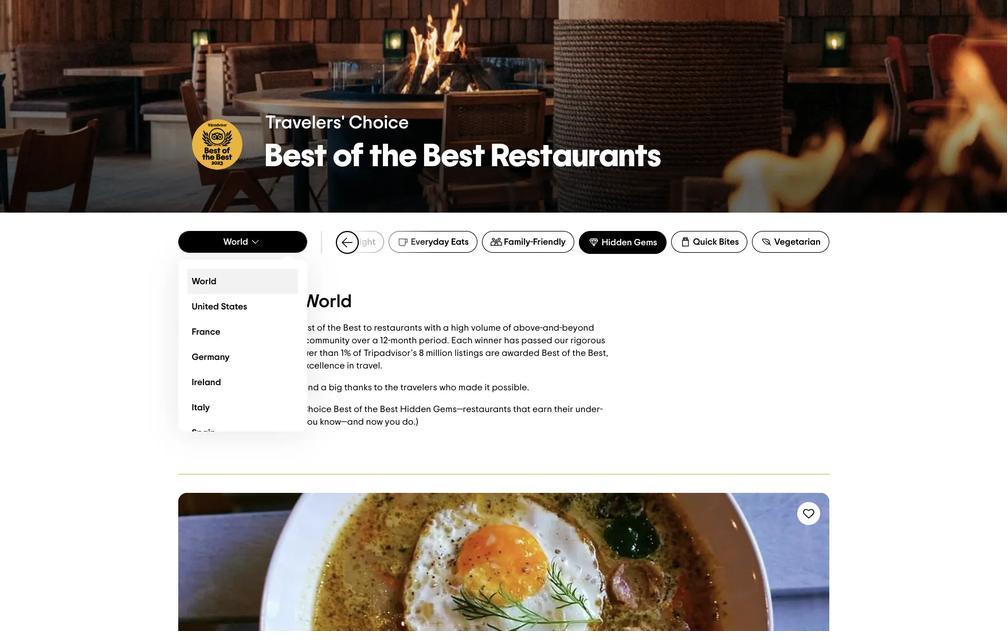 Task type: vqa. For each thing, say whether or not it's contained in the screenshot.
opinions
yes



Task type: describe. For each thing, give the bounding box(es) containing it.
save to a trip image
[[802, 507, 816, 521]]

2 horizontal spatial to
[[374, 383, 383, 392]]

0 horizontal spatial to
[[220, 383, 228, 392]]

hidden for hidden gems
[[602, 238, 632, 247]]

8
[[419, 349, 424, 358]]

of down travelers' choice
[[333, 140, 364, 173]]

hidden gems
[[602, 238, 658, 247]]

opinions
[[230, 336, 265, 345]]

safety
[[218, 349, 243, 358]]

quick
[[693, 237, 718, 247]]

choice inside we award travelers' choice best of the best to restaurants with a high volume of above-and-beyond reviews and opinions from our community over a 12-month period. each winner has passed our rigorous trust and safety standards. fewer than 1% of tripadvisor's 8 million listings are awarded best of the best, signifying the highest level of excellence in travel.
[[265, 323, 295, 333]]

restaurants
[[491, 140, 661, 173]]

ireland
[[192, 378, 221, 387]]

best of the best restaurants
[[265, 140, 661, 173]]

million
[[426, 349, 453, 358]]

listings
[[455, 349, 484, 358]]

united
[[192, 302, 219, 311]]

vegetarian
[[775, 237, 821, 247]]

congrats
[[178, 383, 218, 392]]

family-
[[504, 237, 533, 247]]

0 vertical spatial a
[[443, 323, 449, 333]]

choice inside below are the 2023 travelers' choice best of the best hidden gems—restaurants that earn their under- the-radar status. (if you know, you know—and now you do.)
[[301, 405, 332, 414]]

now
[[366, 418, 383, 427]]

possible.
[[492, 383, 530, 392]]

earn
[[533, 405, 552, 414]]

0 horizontal spatial a
[[321, 383, 327, 392]]

under-
[[576, 405, 603, 414]]

above-
[[514, 323, 543, 333]]

know—and
[[320, 418, 364, 427]]

than
[[320, 349, 339, 358]]

everyday eats
[[411, 237, 469, 247]]

(if
[[250, 418, 258, 427]]

list box containing world
[[178, 260, 307, 446]]

date
[[331, 237, 351, 247]]

1%
[[341, 349, 351, 358]]

1 our from the left
[[288, 336, 302, 345]]

2 vertical spatial and
[[302, 383, 319, 392]]

hidden for hidden gems - world
[[178, 293, 239, 311]]

volume
[[471, 323, 501, 333]]

radar
[[194, 418, 218, 427]]

all
[[230, 383, 240, 392]]

1 you from the left
[[260, 418, 275, 427]]

know,
[[277, 418, 301, 427]]

hidden gems - world
[[178, 293, 352, 311]]

date night button
[[309, 231, 384, 253]]

of down 'beyond'
[[562, 349, 571, 358]]

eats
[[451, 237, 469, 247]]

12-
[[380, 336, 391, 345]]

vegetarian button
[[753, 231, 830, 253]]

united states
[[192, 302, 247, 311]]

restaurants
[[374, 323, 422, 333]]

who
[[440, 383, 457, 392]]

gems for hidden gems
[[634, 238, 658, 247]]

has
[[504, 336, 520, 345]]

thanks
[[344, 383, 372, 392]]

0 vertical spatial and
[[211, 336, 228, 345]]

that
[[513, 405, 531, 414]]

of inside below are the 2023 travelers' choice best of the best hidden gems—restaurants that earn their under- the-radar status. (if you know, you know—and now you do.)
[[354, 405, 362, 414]]

of right 1%
[[353, 349, 362, 358]]

of up has at the right bottom of the page
[[503, 323, 512, 333]]

of right "level"
[[289, 361, 298, 371]]

best of the best restaurants 2023 image
[[0, 0, 1008, 213]]

status.
[[220, 418, 248, 427]]

1 horizontal spatial a
[[372, 336, 378, 345]]

made
[[459, 383, 483, 392]]

we
[[178, 323, 191, 333]]

from
[[267, 336, 286, 345]]

family-friendly
[[504, 237, 566, 247]]

everyday
[[411, 237, 449, 247]]

quick bites button
[[671, 231, 748, 253]]

travelers'
[[265, 114, 345, 132]]

signifying
[[178, 361, 218, 371]]

the-
[[178, 418, 194, 427]]

family-friendly button
[[482, 231, 575, 253]]

award
[[193, 323, 220, 333]]

passed
[[522, 336, 553, 345]]

excellence
[[300, 361, 345, 371]]

beyond
[[562, 323, 595, 333]]

3 you from the left
[[385, 418, 400, 427]]

are inside we award travelers' choice best of the best to restaurants with a high volume of above-and-beyond reviews and opinions from our community over a 12-month period. each winner has passed our rigorous trust and safety standards. fewer than 1% of tripadvisor's 8 million listings are awarded best of the best, signifying the highest level of excellence in travel.
[[486, 349, 500, 358]]

1 vertical spatial and
[[199, 349, 216, 358]]

of up community
[[317, 323, 326, 333]]



Task type: locate. For each thing, give the bounding box(es) containing it.
below
[[178, 405, 203, 414]]

-
[[293, 293, 299, 311]]

2 you from the left
[[303, 418, 318, 427]]

gems for hidden gems - world
[[243, 293, 289, 311]]

do.)
[[402, 418, 418, 427]]

2 our from the left
[[555, 336, 569, 345]]

a left 12-
[[372, 336, 378, 345]]

0 horizontal spatial you
[[260, 418, 275, 427]]

gems inside hidden gems button
[[634, 238, 658, 247]]

bites
[[720, 237, 740, 247]]

0 vertical spatial gems
[[634, 238, 658, 247]]

you left do.)
[[385, 418, 400, 427]]

best
[[265, 140, 327, 173], [423, 140, 485, 173], [297, 323, 315, 333], [343, 323, 361, 333], [542, 349, 560, 358], [334, 405, 352, 414], [380, 405, 398, 414]]

with
[[424, 323, 441, 333]]

to up over
[[363, 323, 372, 333]]

are inside below are the 2023 travelers' choice best of the best hidden gems—restaurants that earn their under- the-radar status. (if you know, you know—and now you do.)
[[205, 405, 219, 414]]

you right (if
[[260, 418, 275, 427]]

of right all
[[242, 383, 251, 392]]

2 horizontal spatial choice
[[349, 114, 409, 132]]

2 vertical spatial hidden
[[400, 405, 431, 414]]

are
[[486, 349, 500, 358], [205, 405, 219, 414]]

world
[[224, 237, 248, 247], [192, 277, 217, 286], [303, 293, 352, 311]]

their
[[554, 405, 574, 414]]

1 horizontal spatial choice
[[301, 405, 332, 414]]

1 horizontal spatial to
[[363, 323, 372, 333]]

of up know—and
[[354, 405, 362, 414]]

a left big
[[321, 383, 327, 392]]

high
[[451, 323, 469, 333]]

2 horizontal spatial world
[[303, 293, 352, 311]]

community
[[304, 336, 350, 345]]

1 horizontal spatial you
[[303, 418, 318, 427]]

trust
[[178, 349, 197, 358]]

our down and-
[[555, 336, 569, 345]]

germany
[[192, 352, 230, 362]]

1 vertical spatial choice
[[265, 323, 295, 333]]

states
[[221, 302, 247, 311]]

you right "know,"
[[303, 418, 318, 427]]

and
[[211, 336, 228, 345], [199, 349, 216, 358], [302, 383, 319, 392]]

level
[[268, 361, 287, 371]]

travelers' inside we award travelers' choice best of the best to restaurants with a high volume of above-and-beyond reviews and opinions from our community over a 12-month period. each winner has passed our rigorous trust and safety standards. fewer than 1% of tripadvisor's 8 million listings are awarded best of the best, signifying the highest level of excellence in travel.
[[222, 323, 263, 333]]

in
[[347, 361, 354, 371]]

standards.
[[245, 349, 291, 358]]

are down winner
[[486, 349, 500, 358]]

period.
[[419, 336, 450, 345]]

below are the 2023 travelers' choice best of the best hidden gems—restaurants that earn their under- the-radar status. (if you know, you know—and now you do.)
[[178, 405, 603, 427]]

0 vertical spatial world
[[224, 237, 248, 247]]

0 vertical spatial are
[[486, 349, 500, 358]]

travelers' inside below are the 2023 travelers' choice best of the best hidden gems—restaurants that earn their under- the-radar status. (if you know, you know—and now you do.)
[[259, 405, 299, 414]]

1 horizontal spatial gems
[[634, 238, 658, 247]]

travel.
[[356, 361, 383, 371]]

awarded
[[502, 349, 540, 358]]

0 horizontal spatial world
[[192, 277, 217, 286]]

0 vertical spatial hidden
[[602, 238, 632, 247]]

each
[[452, 336, 473, 345]]

1 vertical spatial hidden
[[178, 293, 239, 311]]

restauracja future & wine image
[[178, 493, 830, 631]]

2023
[[237, 405, 257, 414]]

night
[[353, 237, 376, 247]]

italy
[[192, 403, 210, 412]]

1 horizontal spatial world
[[224, 237, 248, 247]]

big
[[329, 383, 342, 392]]

tripadvisor's
[[364, 349, 417, 358]]

our up fewer
[[288, 336, 302, 345]]

0 vertical spatial choice
[[349, 114, 409, 132]]

france
[[192, 327, 221, 336]]

over
[[352, 336, 370, 345]]

travelers' up "know,"
[[259, 405, 299, 414]]

travelers
[[401, 383, 438, 392]]

0 vertical spatial travelers'
[[222, 323, 263, 333]]

2 vertical spatial world
[[303, 293, 352, 311]]

hidden inside below are the 2023 travelers' choice best of the best hidden gems—restaurants that earn their under- the-radar status. (if you know, you know—and now you do.)
[[400, 405, 431, 414]]

world button
[[178, 231, 307, 253]]

hidden inside hidden gems button
[[602, 238, 632, 247]]

winners
[[269, 383, 300, 392]]

a right with
[[443, 323, 449, 333]]

best,
[[588, 349, 609, 358]]

1 vertical spatial a
[[372, 336, 378, 345]]

list box
[[178, 260, 307, 446]]

1 vertical spatial are
[[205, 405, 219, 414]]

the
[[370, 140, 417, 173], [328, 323, 341, 333], [573, 349, 586, 358], [220, 361, 233, 371], [253, 383, 267, 392], [385, 383, 399, 392], [221, 405, 235, 414], [364, 405, 378, 414]]

rigorous
[[571, 336, 606, 345]]

previous image
[[340, 236, 354, 249]]

and up signifying
[[199, 349, 216, 358]]

of
[[333, 140, 364, 173], [317, 323, 326, 333], [503, 323, 512, 333], [353, 349, 362, 358], [562, 349, 571, 358], [289, 361, 298, 371], [242, 383, 251, 392], [354, 405, 362, 414]]

month
[[391, 336, 417, 345]]

2 horizontal spatial hidden
[[602, 238, 632, 247]]

2 horizontal spatial you
[[385, 418, 400, 427]]

winner
[[475, 336, 502, 345]]

a
[[443, 323, 449, 333], [372, 336, 378, 345], [321, 383, 327, 392]]

to inside we award travelers' choice best of the best to restaurants with a high volume of above-and-beyond reviews and opinions from our community over a 12-month period. each winner has passed our rigorous trust and safety standards. fewer than 1% of tripadvisor's 8 million listings are awarded best of the best, signifying the highest level of excellence in travel.
[[363, 323, 372, 333]]

0 horizontal spatial our
[[288, 336, 302, 345]]

2 horizontal spatial a
[[443, 323, 449, 333]]

1 vertical spatial world
[[192, 277, 217, 286]]

spain
[[192, 428, 216, 437]]

0 horizontal spatial choice
[[265, 323, 295, 333]]

are up radar
[[205, 405, 219, 414]]

1 horizontal spatial are
[[486, 349, 500, 358]]

1 vertical spatial gems
[[243, 293, 289, 311]]

to right thanks
[[374, 383, 383, 392]]

gems
[[634, 238, 658, 247], [243, 293, 289, 311]]

everyday eats button
[[389, 231, 478, 253]]

2 vertical spatial choice
[[301, 405, 332, 414]]

and-
[[543, 323, 562, 333]]

0 horizontal spatial gems
[[243, 293, 289, 311]]

gems—restaurants
[[433, 405, 511, 414]]

our
[[288, 336, 302, 345], [555, 336, 569, 345]]

1 vertical spatial travelers'
[[259, 405, 299, 414]]

we award travelers' choice best of the best to restaurants with a high volume of above-and-beyond reviews and opinions from our community over a 12-month period. each winner has passed our rigorous trust and safety standards. fewer than 1% of tripadvisor's 8 million listings are awarded best of the best, signifying the highest level of excellence in travel.
[[178, 323, 609, 371]]

2 vertical spatial a
[[321, 383, 327, 392]]

0 horizontal spatial are
[[205, 405, 219, 414]]

and up safety at the left of the page
[[211, 336, 228, 345]]

0 horizontal spatial hidden
[[178, 293, 239, 311]]

hidden gems button
[[579, 231, 667, 254]]

reviews
[[178, 336, 209, 345]]

1 horizontal spatial our
[[555, 336, 569, 345]]

travelers' choice image
[[192, 119, 242, 169]]

it
[[485, 383, 490, 392]]

highest
[[235, 361, 266, 371]]

choice
[[349, 114, 409, 132], [265, 323, 295, 333], [301, 405, 332, 414]]

travelers' up opinions
[[222, 323, 263, 333]]

congrats to all of the winners and a big thanks to the travelers who made it possible.
[[178, 383, 530, 392]]

friendly
[[533, 237, 566, 247]]

to left all
[[220, 383, 228, 392]]

date night
[[331, 237, 376, 247]]

and down excellence
[[302, 383, 319, 392]]

travelers'
[[222, 323, 263, 333], [259, 405, 299, 414]]

to
[[363, 323, 372, 333], [220, 383, 228, 392], [374, 383, 383, 392]]

you
[[260, 418, 275, 427], [303, 418, 318, 427], [385, 418, 400, 427]]

quick bites
[[693, 237, 740, 247]]

fewer
[[293, 349, 318, 358]]

1 horizontal spatial hidden
[[400, 405, 431, 414]]

world inside dropdown button
[[224, 237, 248, 247]]



